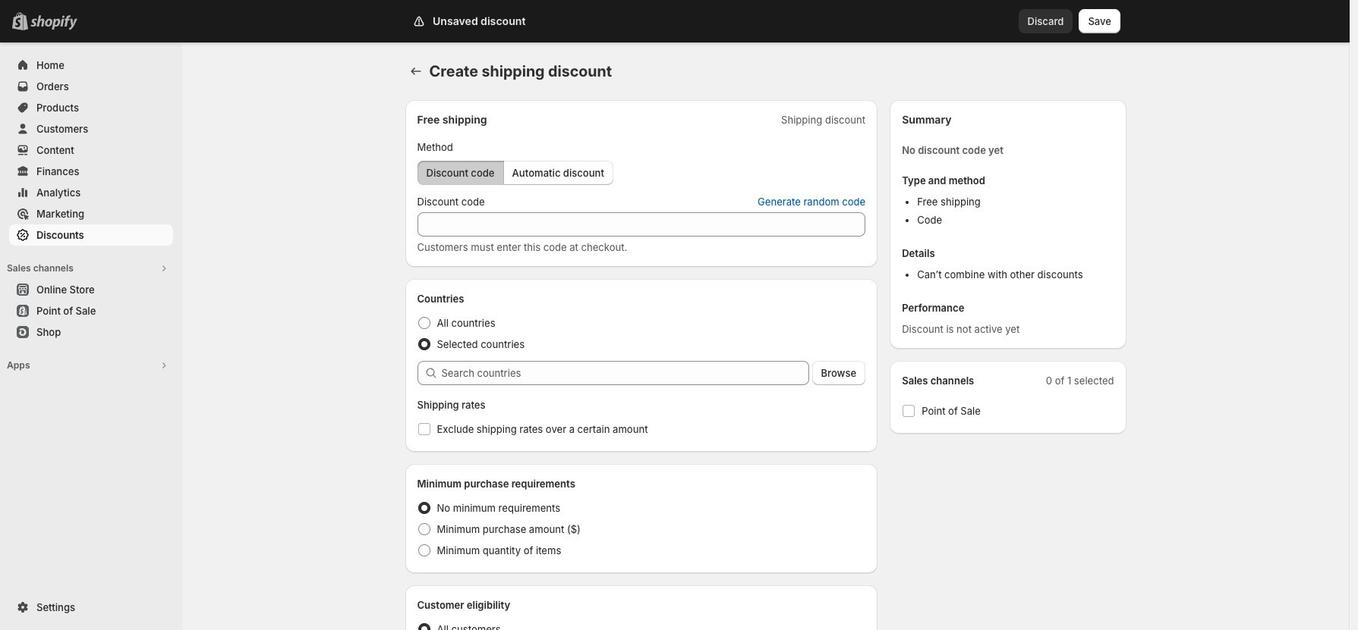 Task type: vqa. For each thing, say whether or not it's contained in the screenshot.
"My Storee" icon
no



Task type: locate. For each thing, give the bounding box(es) containing it.
None text field
[[417, 213, 866, 237]]

Search countries text field
[[442, 361, 809, 386]]



Task type: describe. For each thing, give the bounding box(es) containing it.
shopify image
[[30, 15, 77, 30]]



